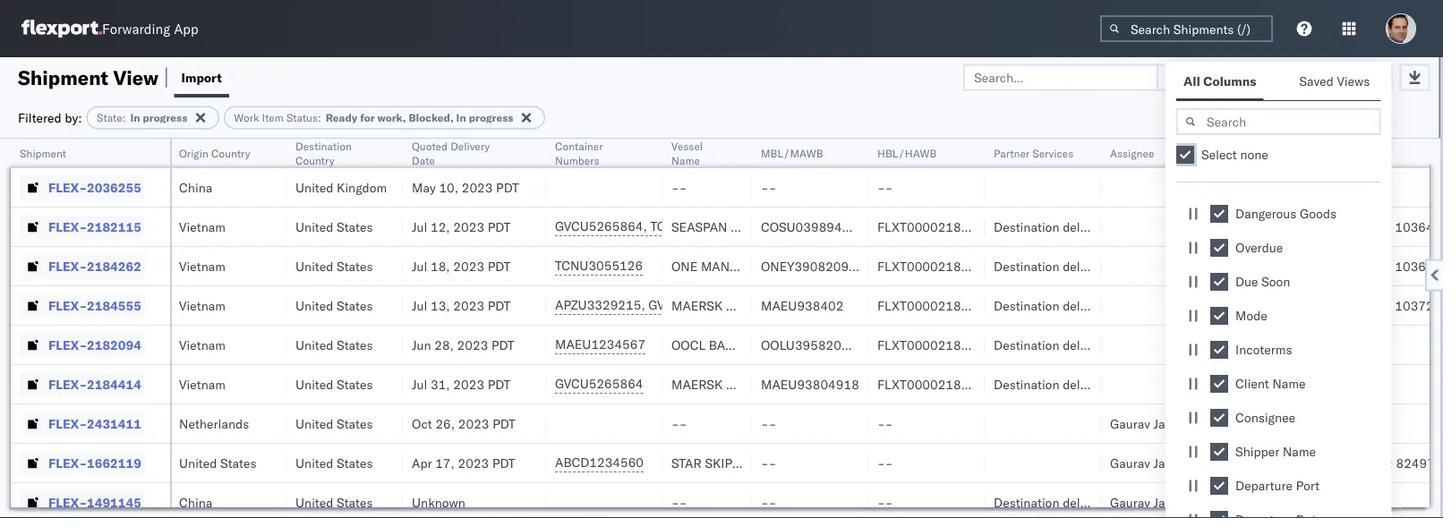 Task type: locate. For each thing, give the bounding box(es) containing it.
shipment inside button
[[20, 146, 66, 160]]

1 angeles, from the top
[[86, 455, 135, 471]]

gvcu5265864, up tcnu3055126
[[555, 219, 647, 234]]

partner services
[[994, 146, 1074, 160]]

ny down the savannah, georgia
[[123, 258, 140, 274]]

/ right 2182094
[[143, 337, 151, 353]]

created: for created: 1036442
[[1343, 258, 1392, 274]]

flex- down flex-1662119 button
[[48, 495, 87, 510]]

may 10, 2023 pdt
[[412, 180, 519, 195]]

2 vertical spatial test
[[1227, 495, 1249, 510]]

1 vertical spatial angeles,
[[86, 495, 135, 510]]

skipper
[[705, 455, 756, 471]]

los
[[63, 455, 83, 471], [63, 495, 83, 510]]

0 horizontal spatial kingdom
[[171, 180, 221, 195]]

created: for created: 1036431
[[1343, 219, 1392, 235]]

2184555
[[87, 298, 141, 313]]

created: 1036431
[[1343, 219, 1444, 235]]

columns
[[1204, 73, 1257, 89]]

apzu3329215, gvcu5265864, mofu0618318, nyku9743990
[[555, 297, 930, 313]]

for
[[360, 111, 375, 124]]

3 new york, ny / newark, nj from the top
[[63, 337, 218, 353]]

0 vertical spatial ca
[[139, 455, 156, 471]]

824979
[[1397, 455, 1443, 471]]

flex-2184555 button
[[20, 293, 145, 318]]

los down 'flex-2431411' button
[[63, 455, 83, 471]]

maersk for maersk new delhi
[[672, 377, 723, 392]]

18,
[[431, 258, 450, 274]]

pdt down quoted delivery date button at the top
[[496, 180, 519, 195]]

ca down 2431411 in the bottom of the page
[[139, 455, 156, 471]]

flex- for 1662119
[[48, 455, 87, 471]]

2182094
[[87, 337, 141, 353]]

2023 for 26,
[[458, 416, 489, 432]]

in up delivery
[[456, 111, 466, 124]]

manhattan
[[701, 258, 778, 274]]

: up final port button
[[122, 111, 126, 124]]

test up shipper
[[1227, 416, 1249, 432]]

jul for jul 18, 2023 pdt
[[412, 258, 427, 274]]

created: up created: 1036442
[[1343, 219, 1392, 235]]

client
[[1236, 376, 1270, 392]]

ny down 2184262
[[123, 298, 140, 313]]

country inside button
[[211, 146, 250, 160]]

created: 1036442
[[1343, 258, 1444, 274]]

2 vertical spatial name
[[1283, 444, 1316, 460]]

jul left "31,"
[[412, 377, 427, 392]]

1 horizontal spatial :
[[318, 111, 321, 124]]

new
[[726, 377, 755, 392]]

/ right 2184414
[[143, 377, 151, 392]]

pdt for oct 26, 2023 pdt
[[493, 416, 516, 432]]

1 vertical spatial gaurav jawla
[[1110, 495, 1185, 510]]

newark, right 2182094
[[154, 337, 201, 353]]

flex- down flex-2184414 button
[[48, 416, 87, 432]]

pdt up 'oct 26, 2023 pdt'
[[488, 377, 511, 392]]

1 ny from the top
[[123, 258, 140, 274]]

4 flex- from the top
[[48, 298, 87, 313]]

pdt for jul 31, 2023 pdt
[[488, 377, 511, 392]]

new down the flex-2184262 button
[[63, 298, 88, 313]]

jun 28, 2023 pdt
[[412, 337, 515, 353]]

destination country button
[[287, 135, 385, 167]]

country for origin country
[[211, 146, 250, 160]]

port right final
[[90, 146, 110, 160]]

2 jul from the top
[[412, 258, 427, 274]]

state : in progress
[[97, 111, 187, 124]]

0 vertical spatial created:
[[1343, 219, 1392, 235]]

kingdom down origin
[[171, 180, 221, 195]]

6 destination delivery from the top
[[994, 495, 1107, 510]]

0 vertical spatial test
[[1227, 416, 1249, 432]]

pdt for may 10, 2023 pdt
[[496, 180, 519, 195]]

/ right 2184262
[[143, 258, 151, 274]]

/
[[143, 258, 151, 274], [143, 298, 151, 313], [143, 337, 151, 353], [143, 377, 151, 392]]

0 vertical spatial los
[[63, 455, 83, 471]]

destination delivery
[[994, 219, 1107, 235], [994, 258, 1107, 274], [994, 298, 1107, 313], [994, 337, 1107, 353], [994, 377, 1107, 392], [994, 495, 1107, 510]]

test down 'departure'
[[1227, 495, 1249, 510]]

savannah, georgia
[[63, 219, 170, 235]]

los angeles, ca up 1491145
[[63, 455, 156, 471]]

name up departure port
[[1283, 444, 1316, 460]]

select
[[1202, 147, 1237, 163]]

state
[[97, 111, 122, 124]]

los down flex-1662119 button
[[63, 495, 83, 510]]

jul 12, 2023 pdt
[[412, 219, 511, 235]]

country
[[211, 146, 250, 160], [296, 154, 334, 167]]

8 flex- from the top
[[48, 455, 87, 471]]

1 horizontal spatial progress
[[469, 111, 514, 124]]

2 china from the top
[[179, 495, 213, 510]]

saved views button
[[1293, 65, 1381, 100]]

2023 right 12,
[[453, 219, 485, 235]]

resize handle column header for container numbers
[[641, 139, 663, 518]]

new down flex-2184555 button
[[63, 337, 88, 353]]

7 flex- from the top
[[48, 416, 87, 432]]

jul 13, 2023 pdt
[[412, 298, 511, 313]]

2023 right 10,
[[462, 180, 493, 195]]

0 vertical spatial gaurav jawla
[[1110, 416, 1185, 432]]

nj
[[204, 258, 218, 274], [204, 298, 218, 313], [204, 337, 218, 353], [204, 377, 218, 392]]

flex-2184555
[[48, 298, 141, 313]]

2 jawla from the top
[[1154, 495, 1185, 510]]

jul left 13,
[[412, 298, 427, 313]]

12,
[[431, 219, 450, 235]]

test up 'departure'
[[1227, 455, 1249, 471]]

0 vertical spatial angeles,
[[86, 455, 135, 471]]

1 ca from the top
[[139, 455, 156, 471]]

1 maersk from the top
[[672, 298, 723, 313]]

2023 for 12,
[[453, 219, 485, 235]]

2 nj from the top
[[204, 298, 218, 313]]

/ right 2184555
[[143, 298, 151, 313]]

flex- down flex-2184555 button
[[48, 337, 87, 353]]

0 vertical spatial los angeles, ca
[[63, 455, 156, 471]]

0 vertical spatial name
[[672, 154, 700, 167]]

4 / from the top
[[143, 377, 151, 392]]

york, up 2431411 in the bottom of the page
[[91, 377, 120, 392]]

resize handle column header for origin country
[[265, 139, 287, 518]]

united
[[130, 180, 168, 195], [296, 180, 333, 195], [296, 219, 333, 235], [296, 258, 333, 274], [296, 298, 333, 313], [296, 337, 333, 353], [296, 377, 333, 392], [296, 416, 333, 432], [179, 455, 217, 471], [296, 455, 333, 471], [296, 495, 333, 510]]

ny down 2184555
[[123, 337, 140, 353]]

0 vertical spatial port
[[90, 146, 110, 160]]

pdt up jul 31, 2023 pdt at left bottom
[[492, 337, 515, 353]]

10,
[[439, 180, 459, 195]]

created: down created: 1036431
[[1343, 258, 1392, 274]]

resize handle column header for quoted delivery date
[[525, 139, 546, 518]]

3 flex- from the top
[[48, 258, 87, 274]]

vessel
[[672, 139, 703, 153]]

2 delivery from the top
[[1063, 258, 1107, 274]]

shipment down filtered
[[20, 146, 66, 160]]

2 gaurav from the top
[[1110, 495, 1151, 510]]

pdt down the jul 12, 2023 pdt
[[488, 258, 511, 274]]

0 vertical spatial jawla
[[1154, 416, 1185, 432]]

jul left 12,
[[412, 219, 427, 235]]

None checkbox
[[1211, 205, 1229, 223], [1211, 239, 1229, 257], [1211, 409, 1229, 427], [1211, 205, 1229, 223], [1211, 239, 1229, 257], [1211, 409, 1229, 427]]

new down flex-2182115 button
[[63, 258, 88, 274]]

york, down 2182115
[[91, 258, 120, 274]]

maersk up oocl
[[672, 298, 723, 313]]

china down netherlands
[[179, 495, 213, 510]]

1 horizontal spatial gvcu5265864,
[[649, 297, 741, 313]]

kingdom down destination country button
[[337, 180, 387, 195]]

1 vertical spatial gaurav
[[1110, 495, 1151, 510]]

china down origin
[[179, 180, 213, 195]]

2023 right 18,
[[453, 258, 485, 274]]

1 vertical spatial los angeles, ca
[[63, 495, 156, 510]]

flex- for 2431411
[[48, 416, 87, 432]]

new york, ny / newark, nj down 2184555
[[63, 337, 218, 353]]

ca
[[139, 455, 156, 471], [139, 495, 156, 510]]

flex- down flex-2036255 "button"
[[48, 219, 87, 235]]

angeles, up 1491145
[[86, 455, 135, 471]]

netherlands
[[179, 416, 249, 432]]

maersk down oocl
[[672, 377, 723, 392]]

2184262
[[87, 258, 141, 274]]

shipper name
[[1236, 444, 1316, 460]]

ca down 1662119
[[139, 495, 156, 510]]

newark, right 2184555
[[154, 298, 201, 313]]

1 vertical spatial los
[[63, 495, 83, 510]]

1 delivery from the top
[[1063, 219, 1107, 235]]

2 new from the top
[[63, 298, 88, 313]]

2023 right 26,
[[458, 416, 489, 432]]

flex- for 2184555
[[48, 298, 87, 313]]

shipment up by: on the top of the page
[[18, 65, 108, 90]]

container
[[555, 139, 603, 153]]

pdt down may 10, 2023 pdt
[[488, 219, 511, 235]]

import button
[[174, 57, 229, 98]]

4 jul from the top
[[412, 377, 427, 392]]

flex-2182115
[[48, 219, 141, 235]]

tcnu3055126
[[555, 258, 643, 274]]

vietnam
[[179, 219, 226, 235], [179, 258, 226, 274], [179, 298, 226, 313], [179, 337, 226, 353], [179, 377, 226, 392]]

flex- down final
[[48, 180, 87, 195]]

pdt up apr 17, 2023 pdt
[[493, 416, 516, 432]]

9 flex- from the top
[[48, 495, 87, 510]]

country up the united kingdom
[[296, 154, 334, 167]]

pdt down 'oct 26, 2023 pdt'
[[492, 455, 515, 471]]

2 : from the left
[[318, 111, 321, 124]]

2 in from the left
[[456, 111, 466, 124]]

2023 right 13,
[[453, 298, 485, 313]]

container numbers
[[555, 139, 603, 167]]

angeles,
[[86, 455, 135, 471], [86, 495, 135, 510]]

flex- down the flex-2184262 button
[[48, 298, 87, 313]]

oney39082098354
[[761, 258, 880, 274]]

2182115
[[87, 219, 141, 235]]

1 horizontal spatial kingdom
[[337, 180, 387, 195]]

created: down created: 1036442
[[1343, 298, 1392, 313]]

progress up delivery
[[469, 111, 514, 124]]

3 vietnam from the top
[[179, 298, 226, 313]]

jul for jul 31, 2023 pdt
[[412, 377, 427, 392]]

name for client name
[[1273, 376, 1306, 392]]

2 new york, ny / newark, nj from the top
[[63, 298, 218, 313]]

None checkbox
[[1177, 146, 1195, 164], [1211, 273, 1229, 291], [1211, 307, 1229, 325], [1211, 341, 1229, 359], [1211, 375, 1229, 393], [1211, 443, 1229, 461], [1211, 477, 1229, 495], [1211, 511, 1229, 518], [1177, 146, 1195, 164], [1211, 273, 1229, 291], [1211, 307, 1229, 325], [1211, 341, 1229, 359], [1211, 375, 1229, 393], [1211, 443, 1229, 461], [1211, 477, 1229, 495], [1211, 511, 1229, 518]]

1 created: from the top
[[1343, 219, 1392, 235]]

pending:
[[1343, 455, 1393, 471]]

2023 right "31,"
[[453, 377, 485, 392]]

progress up origin
[[143, 111, 187, 124]]

jul 31, 2023 pdt
[[412, 377, 511, 392]]

name inside vessel name
[[672, 154, 700, 167]]

0 horizontal spatial country
[[211, 146, 250, 160]]

pdt for jun 28, 2023 pdt
[[492, 337, 515, 353]]

3 / from the top
[[143, 337, 151, 353]]

5 destination delivery from the top
[[994, 377, 1107, 392]]

apr
[[412, 455, 432, 471]]

filtered
[[18, 110, 62, 125]]

oct
[[412, 416, 432, 432]]

flex- for 2182115
[[48, 219, 87, 235]]

6 flex- from the top
[[48, 377, 87, 392]]

origin country
[[179, 146, 250, 160]]

name right client
[[1273, 376, 1306, 392]]

york, up 2184414
[[91, 337, 120, 353]]

jul left 18,
[[412, 258, 427, 274]]

0 vertical spatial china
[[179, 180, 213, 195]]

in right state at the top
[[130, 111, 140, 124]]

1 flex- from the top
[[48, 180, 87, 195]]

3 newark, from the top
[[154, 337, 201, 353]]

1 vertical spatial jawla
[[1154, 495, 1185, 510]]

resize handle column header for hbl/hawb
[[964, 139, 985, 518]]

2 los from the top
[[63, 495, 83, 510]]

5 flex- from the top
[[48, 337, 87, 353]]

ready
[[326, 111, 358, 124]]

1 vertical spatial created:
[[1343, 258, 1392, 274]]

1 jul from the top
[[412, 219, 427, 235]]

4 destination delivery from the top
[[994, 337, 1107, 353]]

2 maersk from the top
[[672, 377, 723, 392]]

ny up 2431411 in the bottom of the page
[[123, 377, 140, 392]]

jul for jul 12, 2023 pdt
[[412, 219, 427, 235]]

1 horizontal spatial country
[[296, 154, 334, 167]]

:
[[122, 111, 126, 124], [318, 111, 321, 124]]

4 delivery from the top
[[1063, 337, 1107, 353]]

1 vertical spatial shipment
[[20, 146, 66, 160]]

maersk new delhi
[[672, 377, 794, 392]]

dangerous goods
[[1236, 206, 1337, 222]]

Search text field
[[1177, 108, 1381, 135]]

new york, ny / newark, nj up 2431411 in the bottom of the page
[[63, 377, 218, 392]]

resize handle column header for shipment
[[149, 139, 170, 518]]

flex-2036255 button
[[20, 175, 145, 200]]

newark, down georgia on the top left
[[154, 258, 201, 274]]

1 los angeles, ca from the top
[[63, 455, 156, 471]]

1036431
[[1395, 219, 1444, 235]]

hbl/hawb button
[[869, 142, 967, 160]]

2 created: from the top
[[1343, 258, 1392, 274]]

0 horizontal spatial in
[[130, 111, 140, 124]]

country inside destination country
[[296, 154, 334, 167]]

angeles, down 1662119
[[86, 495, 135, 510]]

apzu3329215,
[[555, 297, 645, 313]]

new york, ny / newark, nj down 2184262
[[63, 298, 218, 313]]

vessel name
[[672, 139, 703, 167]]

newark, up netherlands
[[154, 377, 201, 392]]

0 vertical spatial gaurav
[[1110, 416, 1151, 432]]

1 horizontal spatial in
[[456, 111, 466, 124]]

0 vertical spatial maersk
[[672, 298, 723, 313]]

resize handle column header
[[32, 139, 54, 518], [149, 139, 170, 518], [149, 139, 170, 518], [265, 139, 287, 518], [381, 139, 403, 518], [525, 139, 546, 518], [641, 139, 663, 518], [731, 139, 752, 518], [847, 139, 869, 518], [964, 139, 985, 518], [1080, 139, 1101, 518], [1196, 139, 1218, 518], [1313, 139, 1334, 518]]

resize handle column header for destination country
[[381, 139, 403, 518]]

2 flex- from the top
[[48, 219, 87, 235]]

1 vertical spatial ca
[[139, 495, 156, 510]]

progress
[[143, 111, 187, 124], [469, 111, 514, 124]]

port inside button
[[90, 146, 110, 160]]

: left ready
[[318, 111, 321, 124]]

2 angeles, from the top
[[86, 495, 135, 510]]

1 vertical spatial maersk
[[672, 377, 723, 392]]

destination
[[296, 139, 352, 153], [994, 219, 1060, 235], [994, 258, 1060, 274], [994, 298, 1060, 313], [994, 337, 1060, 353], [994, 377, 1060, 392], [994, 495, 1060, 510]]

port
[[90, 146, 110, 160], [1296, 478, 1320, 494]]

1 vertical spatial port
[[1296, 478, 1320, 494]]

Search... text field
[[964, 64, 1159, 91]]

1 vertical spatial test
[[1227, 455, 1249, 471]]

pdt for apr 17, 2023 pdt
[[492, 455, 515, 471]]

flex- down flex-2182115 button
[[48, 258, 87, 274]]

6 delivery from the top
[[1063, 495, 1107, 510]]

new down flex-2182094 "button"
[[63, 377, 88, 392]]

1 vertical spatial name
[[1273, 376, 1306, 392]]

2 newark, from the top
[[154, 298, 201, 313]]

2023 right 28, on the bottom
[[457, 337, 488, 353]]

name for vessel name
[[672, 154, 700, 167]]

2 gaurav jawla from the top
[[1110, 495, 1185, 510]]

may
[[412, 180, 436, 195]]

1 vertical spatial china
[[179, 495, 213, 510]]

resize handle column header for final port
[[149, 139, 170, 518]]

gvcu5265864, tcnu8314472
[[555, 219, 738, 234]]

1 nj from the top
[[204, 258, 218, 274]]

3 created: from the top
[[1343, 298, 1392, 313]]

3 jul from the top
[[412, 298, 427, 313]]

flex- down 'flex-2431411' button
[[48, 455, 87, 471]]

star skipper
[[672, 455, 756, 471]]

3 new from the top
[[63, 337, 88, 353]]

0 horizontal spatial progress
[[143, 111, 187, 124]]

0 vertical spatial shipment
[[18, 65, 108, 90]]

2 vertical spatial created:
[[1343, 298, 1392, 313]]

3 nj from the top
[[204, 337, 218, 353]]

los angeles, ca down 1662119
[[63, 495, 156, 510]]

mofu0618318,
[[744, 297, 839, 313]]

1 gaurav from the top
[[1110, 416, 1151, 432]]

name down vessel
[[672, 154, 700, 167]]

sana
[[726, 298, 760, 313]]

quoted delivery date button
[[403, 135, 528, 167]]

test
[[1227, 416, 1249, 432], [1227, 455, 1249, 471], [1227, 495, 1249, 510]]

0 horizontal spatial port
[[90, 146, 110, 160]]

maersk for maersk sana
[[672, 298, 723, 313]]

port for departure port
[[1296, 478, 1320, 494]]

0 horizontal spatial :
[[122, 111, 126, 124]]

all columns
[[1184, 73, 1257, 89]]

gvcu5265864, down 'one'
[[649, 297, 741, 313]]

pdt up the jun 28, 2023 pdt
[[488, 298, 511, 313]]

maeu93804918
[[761, 377, 860, 392]]

port right 'departure'
[[1296, 478, 1320, 494]]

3 test from the top
[[1227, 495, 1249, 510]]

3 york, from the top
[[91, 337, 120, 353]]

4 nj from the top
[[204, 377, 218, 392]]

1 vertical spatial gvcu5265864,
[[649, 297, 741, 313]]

country right origin
[[211, 146, 250, 160]]

1 horizontal spatial port
[[1296, 478, 1320, 494]]

1 vietnam from the top
[[179, 219, 226, 235]]

2023 right 17,
[[458, 455, 489, 471]]

new york, ny / newark, nj down georgia on the top left
[[63, 258, 218, 274]]

0 horizontal spatial gvcu5265864,
[[555, 219, 647, 234]]

flex- down flex-2182094 "button"
[[48, 377, 87, 392]]

york, down 2184262
[[91, 298, 120, 313]]

pdt
[[496, 180, 519, 195], [488, 219, 511, 235], [488, 258, 511, 274], [488, 298, 511, 313], [492, 337, 515, 353], [488, 377, 511, 392], [493, 416, 516, 432], [492, 455, 515, 471]]



Task type: describe. For each thing, give the bounding box(es) containing it.
2 destination delivery from the top
[[994, 258, 1107, 274]]

1 / from the top
[[143, 258, 151, 274]]

2023 for 13,
[[453, 298, 485, 313]]

status
[[286, 111, 318, 124]]

one manhattan
[[672, 258, 778, 274]]

forwarding app
[[102, 20, 198, 37]]

app
[[174, 20, 198, 37]]

1 destination delivery from the top
[[994, 219, 1107, 235]]

delivery
[[451, 139, 490, 153]]

resize handle column header for mbl/mawb
[[847, 139, 869, 518]]

saved views
[[1300, 73, 1370, 89]]

2023 for 17,
[[458, 455, 489, 471]]

flex-1662119
[[48, 455, 141, 471]]

5 delivery from the top
[[1063, 377, 1107, 392]]

bangkok
[[709, 337, 769, 353]]

0 vertical spatial gvcu5265864,
[[555, 219, 647, 234]]

2023 for 28,
[[457, 337, 488, 353]]

flex- for 2182094
[[48, 337, 87, 353]]

mbl/mawb button
[[752, 142, 851, 160]]

maeu1234567
[[555, 337, 646, 352]]

created: 1037231
[[1343, 298, 1444, 313]]

port for final port
[[90, 146, 110, 160]]

resize handle column header for vessel name
[[731, 139, 752, 518]]

jul for jul 13, 2023 pdt
[[412, 298, 427, 313]]

2431411
[[87, 416, 141, 432]]

vessel name button
[[663, 135, 734, 167]]

1 : from the left
[[122, 111, 126, 124]]

felixstowe,
[[63, 180, 127, 195]]

2 test from the top
[[1227, 455, 1249, 471]]

oct 26, 2023 pdt
[[412, 416, 516, 432]]

1 in from the left
[[130, 111, 140, 124]]

flex-1491145
[[48, 495, 141, 510]]

5 vietnam from the top
[[179, 377, 226, 392]]

tcnu8314472
[[651, 219, 738, 234]]

1491145
[[87, 495, 141, 510]]

country for destination country
[[296, 154, 334, 167]]

3 ny from the top
[[123, 337, 140, 353]]

by:
[[65, 110, 82, 125]]

flex- for 2184414
[[48, 377, 87, 392]]

1 los from the top
[[63, 455, 83, 471]]

flex- for 1491145
[[48, 495, 87, 510]]

goods
[[1300, 206, 1337, 222]]

shipment for shipment view
[[18, 65, 108, 90]]

1 kingdom from the left
[[171, 180, 221, 195]]

apr 17, 2023 pdt
[[412, 455, 515, 471]]

oolu395820525
[[761, 337, 865, 353]]

1037231
[[1395, 298, 1444, 313]]

1 test from the top
[[1227, 416, 1249, 432]]

none
[[1241, 147, 1269, 163]]

flex-2182094
[[48, 337, 141, 353]]

2023 for 18,
[[453, 258, 485, 274]]

georgia
[[126, 219, 170, 235]]

2 los angeles, ca from the top
[[63, 495, 156, 510]]

1 jawla from the top
[[1154, 416, 1185, 432]]

mode
[[1236, 308, 1268, 324]]

4 new york, ny / newark, nj from the top
[[63, 377, 218, 392]]

2023 for 10,
[[462, 180, 493, 195]]

4 newark, from the top
[[154, 377, 201, 392]]

date
[[412, 154, 435, 167]]

1 china from the top
[[179, 180, 213, 195]]

departure port
[[1236, 478, 1320, 494]]

3 delivery from the top
[[1063, 298, 1107, 313]]

import
[[181, 69, 222, 85]]

due soon
[[1236, 274, 1291, 290]]

flex-2184414
[[48, 377, 141, 392]]

pdt for jul 18, 2023 pdt
[[488, 258, 511, 274]]

2 ny from the top
[[123, 298, 140, 313]]

views
[[1337, 73, 1370, 89]]

flex-2184262 button
[[20, 254, 145, 279]]

Search Shipments (/) text field
[[1101, 15, 1273, 42]]

2 kingdom from the left
[[337, 180, 387, 195]]

quoted delivery date
[[412, 139, 490, 167]]

destination inside button
[[296, 139, 352, 153]]

flex-2184262
[[48, 258, 141, 274]]

partner
[[994, 146, 1030, 160]]

select none
[[1202, 147, 1269, 163]]

file exception
[[1260, 69, 1344, 85]]

4 vietnam from the top
[[179, 337, 226, 353]]

3 destination delivery from the top
[[994, 298, 1107, 313]]

final
[[63, 146, 87, 160]]

cosu039894092
[[761, 219, 866, 235]]

flex-2182094 button
[[20, 333, 145, 358]]

flex- for 2036255
[[48, 180, 87, 195]]

delhi
[[758, 377, 794, 392]]

1 progress from the left
[[143, 111, 187, 124]]

mbl/mawb
[[761, 146, 824, 160]]

2023 for 31,
[[453, 377, 485, 392]]

all columns button
[[1177, 65, 1264, 100]]

forwarding
[[102, 20, 170, 37]]

jun
[[412, 337, 431, 353]]

31,
[[431, 377, 450, 392]]

flxt00002184414a
[[878, 377, 1001, 392]]

2036255
[[87, 180, 141, 195]]

flexport. image
[[21, 20, 102, 38]]

seaspan
[[672, 219, 728, 235]]

exception
[[1285, 69, 1344, 85]]

name for shipper name
[[1283, 444, 1316, 460]]

1 york, from the top
[[91, 258, 120, 274]]

oocl
[[672, 337, 706, 353]]

created: for created: 1037231
[[1343, 298, 1392, 313]]

work,
[[378, 111, 406, 124]]

1 newark, from the top
[[154, 258, 201, 274]]

one
[[672, 258, 698, 274]]

client name
[[1236, 376, 1306, 392]]

26,
[[436, 416, 455, 432]]

4 new from the top
[[63, 377, 88, 392]]

star
[[672, 455, 702, 471]]

1 gaurav jawla from the top
[[1110, 416, 1185, 432]]

4 ny from the top
[[123, 377, 140, 392]]

1 new york, ny / newark, nj from the top
[[63, 258, 218, 274]]

2 / from the top
[[143, 298, 151, 313]]

2 ca from the top
[[139, 495, 156, 510]]

maersk sana
[[672, 298, 760, 313]]

dangerous
[[1236, 206, 1297, 222]]

shipment for shipment
[[20, 146, 66, 160]]

4 york, from the top
[[91, 377, 120, 392]]

origin country button
[[170, 142, 269, 160]]

work
[[234, 111, 259, 124]]

pdt for jul 12, 2023 pdt
[[488, 219, 511, 235]]

13,
[[431, 298, 450, 313]]

28,
[[435, 337, 454, 353]]

filtered by:
[[18, 110, 82, 125]]

seaspan falcon
[[672, 219, 780, 235]]

1 new from the top
[[63, 258, 88, 274]]

flex-2182115 button
[[20, 214, 145, 240]]

2 vietnam from the top
[[179, 258, 226, 274]]

united kingdom
[[296, 180, 387, 195]]

maeu938402
[[761, 298, 844, 313]]

flex- for 2184262
[[48, 258, 87, 274]]

consignee
[[1236, 410, 1296, 426]]

2 progress from the left
[[469, 111, 514, 124]]

final port
[[63, 146, 110, 160]]

pdt for jul 13, 2023 pdt
[[488, 298, 511, 313]]

work item status : ready for work, blocked, in progress
[[234, 111, 514, 124]]

2 york, from the top
[[91, 298, 120, 313]]



Task type: vqa. For each thing, say whether or not it's contained in the screenshot.
FLEX- 458574 to the left
no



